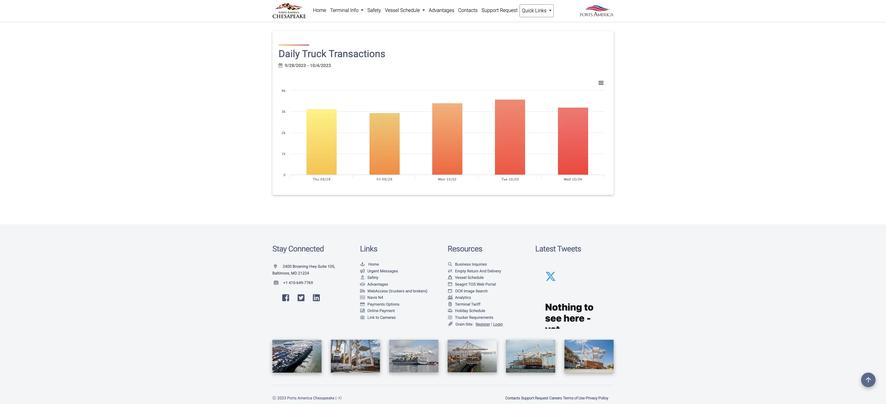 Task type: describe. For each thing, give the bounding box(es) containing it.
1 vertical spatial vessel schedule link
[[448, 276, 484, 280]]

2400 broening hwy suite 105, baltimore, md 21224
[[273, 264, 335, 276]]

to
[[376, 315, 379, 320]]

chesapeake
[[313, 396, 335, 401]]

camera image
[[360, 316, 365, 320]]

baltimore,
[[273, 271, 290, 276]]

+1 410-649-7769 link
[[273, 281, 313, 285]]

link to cameras link
[[360, 315, 396, 320]]

navis n4 link
[[360, 295, 384, 300]]

0 horizontal spatial request
[[500, 7, 518, 13]]

browser image for seagirt
[[448, 283, 453, 287]]

map marker alt image
[[274, 265, 282, 269]]

business
[[455, 262, 471, 267]]

browser image for ocr
[[448, 289, 453, 293]]

tos
[[469, 282, 476, 287]]

exchange image
[[448, 269, 453, 273]]

image
[[464, 289, 475, 293]]

login link
[[494, 322, 503, 327]]

sign in image
[[338, 397, 342, 401]]

0 horizontal spatial contacts link
[[457, 4, 480, 17]]

safety link for urgent messages link
[[360, 276, 379, 280]]

1 vertical spatial links
[[360, 244, 378, 254]]

ocr image search link
[[448, 289, 488, 293]]

hwy
[[309, 264, 317, 269]]

hand receiving image
[[360, 283, 365, 287]]

america
[[298, 396, 312, 401]]

contacts for contacts
[[459, 7, 478, 13]]

grain
[[456, 322, 465, 327]]

0 vertical spatial links
[[536, 8, 547, 14]]

stay connected
[[273, 244, 324, 254]]

ship image
[[448, 276, 453, 280]]

payments options link
[[360, 302, 400, 307]]

transactions
[[329, 48, 386, 60]]

daily truck transactions
[[279, 48, 386, 60]]

portal
[[486, 282, 496, 287]]

list alt image
[[448, 316, 453, 320]]

web
[[477, 282, 485, 287]]

0 vertical spatial vessel schedule link
[[383, 4, 427, 17]]

careers
[[550, 396, 563, 401]]

0 vertical spatial home
[[313, 7, 327, 13]]

cameras
[[380, 315, 396, 320]]

navis n4
[[368, 295, 384, 300]]

options
[[386, 302, 400, 307]]

649-
[[297, 281, 304, 285]]

analytics
[[455, 295, 472, 300]]

ocr image search
[[455, 289, 488, 293]]

grain site: register | login
[[456, 322, 503, 327]]

410-
[[289, 281, 297, 285]]

messages
[[380, 269, 398, 273]]

terms
[[564, 396, 574, 401]]

schedule for bells icon
[[470, 309, 486, 313]]

online
[[368, 309, 379, 313]]

terms of use link
[[563, 393, 586, 404]]

1 vertical spatial home
[[369, 262, 379, 267]]

delivery
[[488, 269, 502, 273]]

brokers)
[[413, 289, 428, 293]]

analytics image
[[448, 296, 453, 300]]

careers link
[[549, 393, 563, 404]]

1 vertical spatial advantages link
[[360, 282, 389, 287]]

-
[[307, 63, 309, 68]]

terminal info
[[330, 7, 360, 13]]

connected
[[289, 244, 324, 254]]

1 horizontal spatial vessel schedule
[[455, 276, 484, 280]]

copyright image
[[273, 397, 277, 401]]

use
[[579, 396, 585, 401]]

go to top image
[[862, 373, 876, 387]]

terminal tariff
[[455, 302, 481, 307]]

daily
[[279, 48, 300, 60]]

wheat image
[[448, 322, 454, 327]]

file invoice image
[[448, 303, 453, 307]]

seagirt
[[455, 282, 468, 287]]

tweets
[[558, 244, 582, 254]]

twitter square image
[[298, 294, 305, 302]]

2400
[[283, 264, 292, 269]]

stay
[[273, 244, 287, 254]]

2400 broening hwy suite 105, baltimore, md 21224 link
[[273, 264, 335, 276]]

2023
[[278, 396, 286, 401]]

bullhorn image
[[360, 269, 365, 273]]

terminal info link
[[329, 4, 366, 17]]

0 vertical spatial |
[[492, 322, 493, 327]]

105,
[[328, 264, 335, 269]]

contacts support request careers terms of use privacy policy
[[506, 396, 609, 401]]

bells image
[[448, 309, 453, 313]]

holiday schedule link
[[448, 309, 486, 313]]

urgent messages
[[368, 269, 398, 273]]

holiday
[[455, 309, 469, 313]]

2 safety from the top
[[368, 276, 379, 280]]

payments
[[368, 302, 385, 307]]

user hard hat image
[[360, 276, 365, 280]]

of
[[575, 396, 578, 401]]

urgent
[[368, 269, 379, 273]]

search image
[[448, 263, 453, 267]]

trucker requirements link
[[448, 315, 494, 320]]



Task type: locate. For each thing, give the bounding box(es) containing it.
terminal left info
[[330, 7, 349, 13]]

home
[[313, 7, 327, 13], [369, 262, 379, 267]]

2023 ports america chesapeake |
[[277, 396, 338, 401]]

return
[[468, 269, 479, 273]]

terminal tariff link
[[448, 302, 481, 307]]

0 vertical spatial support request link
[[480, 4, 520, 17]]

seagirt tos web portal
[[455, 282, 496, 287]]

home link for terminal info link
[[311, 4, 329, 17]]

1 horizontal spatial links
[[536, 8, 547, 14]]

safety
[[368, 7, 381, 13], [368, 276, 379, 280]]

register link
[[475, 322, 490, 327]]

1 vertical spatial vessel
[[455, 276, 467, 280]]

credit card image
[[360, 303, 365, 307]]

1 safety from the top
[[368, 7, 381, 13]]

9/28/2023 - 10/4/2023
[[285, 63, 331, 68]]

0 horizontal spatial vessel schedule
[[385, 7, 422, 13]]

2 browser image from the top
[[448, 289, 453, 293]]

link
[[368, 315, 375, 320]]

1 vertical spatial support
[[522, 396, 535, 401]]

safety down "urgent"
[[368, 276, 379, 280]]

0 vertical spatial safety
[[368, 7, 381, 13]]

1 horizontal spatial |
[[492, 322, 493, 327]]

0 horizontal spatial advantages link
[[360, 282, 389, 287]]

ocr
[[455, 289, 463, 293]]

analytics link
[[448, 295, 472, 300]]

vessel
[[385, 7, 399, 13], [455, 276, 467, 280]]

vessel schedule
[[385, 7, 422, 13], [455, 276, 484, 280]]

truck container image
[[360, 289, 365, 293]]

0 vertical spatial schedule
[[401, 7, 420, 13]]

safety link for terminal info link
[[366, 4, 383, 17]]

advantages
[[429, 7, 455, 13], [368, 282, 389, 287]]

support
[[482, 7, 499, 13], [522, 396, 535, 401]]

safety link
[[366, 4, 383, 17], [360, 276, 379, 280]]

quick
[[522, 8, 535, 14]]

0 horizontal spatial vessel schedule link
[[383, 4, 427, 17]]

online payment
[[368, 309, 395, 313]]

and
[[406, 289, 412, 293]]

contacts link
[[457, 4, 480, 17], [505, 393, 521, 404]]

trucker
[[455, 315, 469, 320]]

privacy policy link
[[586, 393, 609, 404]]

+1 410-649-7769
[[284, 281, 313, 285]]

0 vertical spatial request
[[500, 7, 518, 13]]

1 vertical spatial terminal
[[455, 302, 471, 307]]

info
[[351, 7, 359, 13]]

request left quick
[[500, 7, 518, 13]]

browser image up analytics icon
[[448, 289, 453, 293]]

payments options
[[368, 302, 400, 307]]

10/4/2023
[[310, 63, 331, 68]]

terminal
[[330, 7, 349, 13], [455, 302, 471, 307]]

safety link down "urgent"
[[360, 276, 379, 280]]

1 vertical spatial contacts
[[506, 396, 521, 401]]

1 horizontal spatial vessel schedule link
[[448, 276, 484, 280]]

seagirt tos web portal link
[[448, 282, 496, 287]]

empty return and delivery link
[[448, 269, 502, 273]]

1 vertical spatial advantages
[[368, 282, 389, 287]]

urgent messages link
[[360, 269, 398, 273]]

broening
[[293, 264, 308, 269]]

link to cameras
[[368, 315, 396, 320]]

1 vertical spatial support request link
[[521, 393, 549, 404]]

payment
[[380, 309, 395, 313]]

1 vertical spatial safety link
[[360, 276, 379, 280]]

browser image
[[448, 283, 453, 287], [448, 289, 453, 293]]

1 browser image from the top
[[448, 283, 453, 287]]

browser image inside seagirt tos web portal 'link'
[[448, 283, 453, 287]]

| left "sign in" image
[[336, 396, 337, 401]]

0 horizontal spatial advantages
[[368, 282, 389, 287]]

tariff
[[472, 302, 481, 307]]

| left login link
[[492, 322, 493, 327]]

0 horizontal spatial |
[[336, 396, 337, 401]]

support request link left careers
[[521, 393, 549, 404]]

safety link right info
[[366, 4, 383, 17]]

0 horizontal spatial home
[[313, 7, 327, 13]]

0 vertical spatial support
[[482, 7, 499, 13]]

0 horizontal spatial vessel
[[385, 7, 399, 13]]

quick links link
[[520, 4, 554, 17]]

1 horizontal spatial advantages
[[429, 7, 455, 13]]

links up anchor image
[[360, 244, 378, 254]]

online payment link
[[360, 309, 395, 313]]

2 vertical spatial schedule
[[470, 309, 486, 313]]

1 horizontal spatial advantages link
[[427, 4, 457, 17]]

1 horizontal spatial contacts link
[[505, 393, 521, 404]]

0 horizontal spatial links
[[360, 244, 378, 254]]

home left terminal info
[[313, 7, 327, 13]]

0 horizontal spatial terminal
[[330, 7, 349, 13]]

empty return and delivery
[[455, 269, 502, 273]]

0 vertical spatial contacts
[[459, 7, 478, 13]]

holiday schedule
[[455, 309, 486, 313]]

home up "urgent"
[[369, 262, 379, 267]]

0 horizontal spatial contacts
[[459, 7, 478, 13]]

1 horizontal spatial home
[[369, 262, 379, 267]]

request left careers
[[535, 396, 549, 401]]

trucker requirements
[[455, 315, 494, 320]]

0 horizontal spatial support
[[482, 7, 499, 13]]

latest tweets
[[536, 244, 582, 254]]

calendar week image
[[279, 63, 283, 68]]

linkedin image
[[313, 294, 320, 302]]

support request
[[482, 7, 518, 13]]

terminal down analytics
[[455, 302, 471, 307]]

1 horizontal spatial support
[[522, 396, 535, 401]]

1 horizontal spatial home link
[[360, 262, 379, 267]]

0 horizontal spatial support request link
[[480, 4, 520, 17]]

n4
[[379, 295, 384, 300]]

support request link left quick
[[480, 4, 520, 17]]

schedule for ship image
[[468, 276, 484, 280]]

0 vertical spatial browser image
[[448, 283, 453, 287]]

empty
[[455, 269, 467, 273]]

1 horizontal spatial terminal
[[455, 302, 471, 307]]

webaccess
[[368, 289, 388, 293]]

links
[[536, 8, 547, 14], [360, 244, 378, 254]]

facebook square image
[[283, 294, 289, 302]]

home link for urgent messages link
[[360, 262, 379, 267]]

inquiries
[[472, 262, 487, 267]]

1 horizontal spatial request
[[535, 396, 549, 401]]

0 vertical spatial vessel schedule
[[385, 7, 422, 13]]

0 vertical spatial home link
[[311, 4, 329, 17]]

resources
[[448, 244, 483, 254]]

1 vertical spatial contacts link
[[505, 393, 521, 404]]

home link left terminal info
[[311, 4, 329, 17]]

search
[[476, 289, 488, 293]]

terminal for terminal tariff
[[455, 302, 471, 307]]

1 horizontal spatial vessel
[[455, 276, 467, 280]]

contacts for contacts support request careers terms of use privacy policy
[[506, 396, 521, 401]]

0 vertical spatial contacts link
[[457, 4, 480, 17]]

quick links
[[522, 8, 548, 14]]

terminal for terminal info
[[330, 7, 349, 13]]

webaccess (truckers and brokers)
[[368, 289, 428, 293]]

site:
[[466, 322, 474, 327]]

0 vertical spatial vessel
[[385, 7, 399, 13]]

browser image down ship image
[[448, 283, 453, 287]]

and
[[480, 269, 487, 273]]

1 vertical spatial browser image
[[448, 289, 453, 293]]

1 vertical spatial safety
[[368, 276, 379, 280]]

7769
[[304, 281, 313, 285]]

0 vertical spatial safety link
[[366, 4, 383, 17]]

request
[[500, 7, 518, 13], [535, 396, 549, 401]]

home link up "urgent"
[[360, 262, 379, 267]]

browser image inside ocr image search "link"
[[448, 289, 453, 293]]

advantages link
[[427, 4, 457, 17], [360, 282, 389, 287]]

1 vertical spatial |
[[336, 396, 337, 401]]

container storage image
[[360, 296, 365, 300]]

schedule
[[401, 7, 420, 13], [468, 276, 484, 280], [470, 309, 486, 313]]

navis
[[368, 295, 378, 300]]

1 vertical spatial schedule
[[468, 276, 484, 280]]

1 horizontal spatial contacts
[[506, 396, 521, 401]]

9/28/2023
[[285, 63, 306, 68]]

webaccess (truckers and brokers) link
[[360, 289, 428, 293]]

md
[[291, 271, 297, 276]]

phone office image
[[274, 281, 284, 285]]

anchor image
[[360, 263, 365, 267]]

1 vertical spatial request
[[535, 396, 549, 401]]

1 horizontal spatial support request link
[[521, 393, 549, 404]]

0 horizontal spatial home link
[[311, 4, 329, 17]]

+1
[[284, 281, 288, 285]]

0 vertical spatial advantages
[[429, 7, 455, 13]]

support request link
[[480, 4, 520, 17], [521, 393, 549, 404]]

links right quick
[[536, 8, 547, 14]]

credit card front image
[[360, 309, 365, 313]]

vessel schedule link
[[383, 4, 427, 17], [448, 276, 484, 280]]

latest
[[536, 244, 556, 254]]

0 vertical spatial terminal
[[330, 7, 349, 13]]

business inquiries
[[455, 262, 487, 267]]

|
[[492, 322, 493, 327], [336, 396, 337, 401]]

1 vertical spatial vessel schedule
[[455, 276, 484, 280]]

home link
[[311, 4, 329, 17], [360, 262, 379, 267]]

privacy
[[586, 396, 598, 401]]

1 vertical spatial home link
[[360, 262, 379, 267]]

safety inside 'link'
[[368, 7, 381, 13]]

safety right info
[[368, 7, 381, 13]]

0 vertical spatial advantages link
[[427, 4, 457, 17]]



Task type: vqa. For each thing, say whether or not it's contained in the screenshot.
left 1500
no



